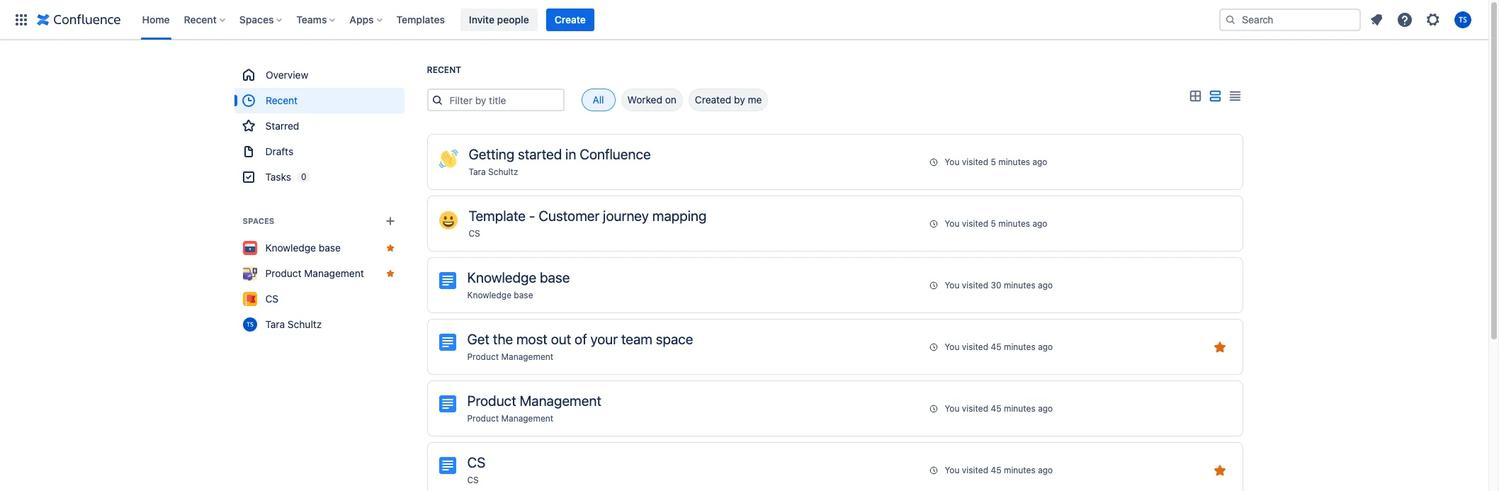 Task type: vqa. For each thing, say whether or not it's contained in the screenshot.
right the Tara
yes



Task type: describe. For each thing, give the bounding box(es) containing it.
0 vertical spatial product management link
[[234, 261, 404, 286]]

product down the the
[[467, 393, 516, 409]]

knowledge base
[[265, 242, 341, 254]]

create
[[555, 13, 586, 25]]

ago for base
[[1038, 280, 1053, 290]]

all
[[593, 94, 604, 106]]

0 horizontal spatial tara
[[265, 318, 285, 330]]

1 vertical spatial recent
[[427, 64, 461, 75]]

you visited 5 minutes ago for getting started in confluence
[[945, 156, 1048, 167]]

you visited 45 minutes ago for out
[[945, 341, 1053, 352]]

search image
[[1225, 14, 1237, 25]]

created by me
[[695, 94, 762, 106]]

minutes for management
[[1004, 403, 1036, 413]]

visited for confluence
[[962, 156, 989, 167]]

by
[[734, 94, 745, 106]]

unstar this space image
[[384, 242, 396, 254]]

templates
[[397, 13, 445, 25]]

your
[[591, 331, 618, 347]]

teams
[[296, 13, 327, 25]]

product management link for get
[[467, 351, 554, 362]]

product inside get the most out of your team space product management
[[467, 351, 499, 362]]

minutes for confluence
[[999, 156, 1030, 167]]

all button
[[581, 89, 615, 111]]

global element
[[9, 0, 1217, 39]]

6 you from the top
[[945, 464, 960, 475]]

spaces button
[[235, 8, 288, 31]]

overview link
[[234, 62, 404, 88]]

invite people
[[469, 13, 529, 25]]

banner containing home
[[0, 0, 1489, 40]]

worked
[[627, 94, 663, 106]]

product management link for product
[[467, 413, 554, 424]]

template - customer journey mapping cs
[[469, 208, 707, 239]]

most
[[517, 331, 548, 347]]

you for base
[[945, 280, 960, 290]]

2 vertical spatial recent
[[265, 94, 297, 106]]

invite
[[469, 13, 495, 25]]

6 visited from the top
[[962, 464, 989, 475]]

your profile and preferences image
[[1455, 11, 1472, 28]]

you for out
[[945, 341, 960, 352]]

help icon image
[[1397, 11, 1414, 28]]

2 vertical spatial base
[[514, 290, 533, 300]]

space
[[656, 331, 693, 347]]

template
[[469, 208, 526, 224]]

overview
[[265, 69, 308, 81]]

worked on
[[627, 94, 677, 106]]

worked on button
[[621, 89, 683, 111]]

knowledge for knowledge base knowledge base
[[467, 269, 537, 286]]

started
[[518, 146, 562, 162]]

list image
[[1206, 88, 1223, 105]]

product management product management
[[467, 393, 602, 424]]

base for knowledge base knowledge base
[[540, 269, 570, 286]]

you for journey
[[945, 218, 960, 229]]

you visited 30 minutes ago
[[945, 280, 1053, 290]]

management inside get the most out of your team space product management
[[501, 351, 554, 362]]

recent inside dropdown button
[[184, 13, 217, 25]]

page image for product
[[439, 395, 456, 412]]

ago for out
[[1038, 341, 1053, 352]]

unstar image for get the most out of your team space
[[1211, 338, 1228, 355]]

tab list containing all
[[564, 89, 768, 111]]

drafts link
[[234, 139, 404, 164]]

cs cs
[[467, 454, 486, 485]]

apps button
[[345, 8, 388, 31]]

ago for management
[[1038, 403, 1053, 413]]

knowledge for knowledge base
[[265, 242, 316, 254]]

home
[[142, 13, 170, 25]]

get
[[467, 331, 490, 347]]

tasks
[[265, 171, 291, 183]]

apps
[[350, 13, 374, 25]]

0 vertical spatial tara schultz link
[[469, 167, 518, 177]]

0 horizontal spatial schultz
[[288, 318, 322, 330]]

home link
[[138, 8, 174, 31]]

Search field
[[1220, 8, 1361, 31]]

base for knowledge base
[[319, 242, 341, 254]]

tara schultz
[[265, 318, 322, 330]]

2 vertical spatial knowledge
[[467, 290, 512, 300]]

me
[[748, 94, 762, 106]]



Task type: locate. For each thing, give the bounding box(es) containing it.
1 vertical spatial base
[[540, 269, 570, 286]]

0 vertical spatial page image
[[439, 272, 456, 289]]

recent up starred
[[265, 94, 297, 106]]

1 horizontal spatial tara
[[469, 167, 486, 177]]

1 horizontal spatial recent
[[265, 94, 297, 106]]

2 45 from the top
[[991, 403, 1002, 413]]

visited
[[962, 156, 989, 167], [962, 218, 989, 229], [962, 280, 989, 290], [962, 341, 989, 352], [962, 403, 989, 413], [962, 464, 989, 475]]

2 horizontal spatial recent
[[427, 64, 461, 75]]

0 vertical spatial knowledge
[[265, 242, 316, 254]]

1 you from the top
[[945, 156, 960, 167]]

2 vertical spatial cs link
[[467, 475, 479, 485]]

5 for template - customer journey mapping
[[991, 218, 996, 229]]

3 45 from the top
[[991, 464, 1002, 475]]

1 vertical spatial product management link
[[467, 351, 554, 362]]

page image for cs
[[439, 457, 456, 474]]

2 vertical spatial product management link
[[467, 413, 554, 424]]

5 you from the top
[[945, 403, 960, 413]]

2 page image from the top
[[439, 395, 456, 412]]

knowledge base link up the the
[[467, 290, 533, 300]]

45 for out
[[991, 341, 1002, 352]]

3 visited from the top
[[962, 280, 989, 290]]

recent right home
[[184, 13, 217, 25]]

drafts
[[265, 145, 293, 157]]

recent link
[[234, 88, 404, 113]]

create a space image
[[382, 213, 399, 230]]

0 vertical spatial base
[[319, 242, 341, 254]]

confluence
[[580, 146, 651, 162]]

page image
[[439, 334, 456, 351], [439, 457, 456, 474]]

spaces down tasks
[[243, 216, 274, 225]]

teams button
[[292, 8, 341, 31]]

product management link down the the
[[467, 351, 554, 362]]

:grinning: image
[[439, 211, 457, 230], [439, 211, 457, 230]]

tara schultz link down getting at top left
[[469, 167, 518, 177]]

0 vertical spatial you visited 5 minutes ago
[[945, 156, 1048, 167]]

1 vertical spatial tara schultz link
[[234, 312, 404, 337]]

product management link
[[234, 261, 404, 286], [467, 351, 554, 362], [467, 413, 554, 424]]

0 vertical spatial unstar image
[[1211, 338, 1228, 355]]

minutes for base
[[1004, 280, 1036, 290]]

visited for base
[[962, 280, 989, 290]]

cs link for cs
[[467, 475, 479, 485]]

tara schultz link
[[469, 167, 518, 177], [234, 312, 404, 337]]

schultz inside getting started in confluence tara schultz
[[488, 167, 518, 177]]

knowledge
[[265, 242, 316, 254], [467, 269, 537, 286], [467, 290, 512, 300]]

spaces
[[239, 13, 274, 25], [243, 216, 274, 225]]

ago for confluence
[[1033, 156, 1048, 167]]

knowledge base link up product management
[[234, 235, 404, 261]]

cs inside template - customer journey mapping cs
[[469, 228, 480, 239]]

1 page image from the top
[[439, 272, 456, 289]]

1 vertical spatial 45
[[991, 403, 1002, 413]]

templates link
[[392, 8, 449, 31]]

knowledge up get
[[467, 290, 512, 300]]

product
[[265, 267, 302, 279], [467, 351, 499, 362], [467, 393, 516, 409], [467, 413, 499, 424]]

1 vertical spatial unstar image
[[1211, 462, 1228, 479]]

0
[[301, 171, 306, 182]]

product management link up cs cs
[[467, 413, 554, 424]]

getting
[[469, 146, 515, 162]]

4 visited from the top
[[962, 341, 989, 352]]

5 visited from the top
[[962, 403, 989, 413]]

4 you from the top
[[945, 341, 960, 352]]

1 vertical spatial page image
[[439, 395, 456, 412]]

getting started in confluence tara schultz
[[469, 146, 651, 177]]

2 you visited 45 minutes ago from the top
[[945, 403, 1053, 413]]

page image for get
[[439, 334, 456, 351]]

0 horizontal spatial recent
[[184, 13, 217, 25]]

1 vertical spatial page image
[[439, 457, 456, 474]]

1 vertical spatial you visited 45 minutes ago
[[945, 403, 1053, 413]]

5 for getting started in confluence
[[991, 156, 996, 167]]

1 vertical spatial knowledge
[[467, 269, 537, 286]]

ago
[[1033, 156, 1048, 167], [1033, 218, 1048, 229], [1038, 280, 1053, 290], [1038, 341, 1053, 352], [1038, 403, 1053, 413], [1038, 464, 1053, 475]]

1 horizontal spatial base
[[514, 290, 533, 300]]

product management
[[265, 267, 364, 279]]

page image left cs cs
[[439, 457, 456, 474]]

banner
[[0, 0, 1489, 40]]

compact list image
[[1226, 88, 1243, 105]]

0 vertical spatial schultz
[[488, 167, 518, 177]]

visited for journey
[[962, 218, 989, 229]]

3 you from the top
[[945, 280, 960, 290]]

1 visited from the top
[[962, 156, 989, 167]]

created
[[695, 94, 731, 106]]

0 vertical spatial recent
[[184, 13, 217, 25]]

2 unstar image from the top
[[1211, 462, 1228, 479]]

you
[[945, 156, 960, 167], [945, 218, 960, 229], [945, 280, 960, 290], [945, 341, 960, 352], [945, 403, 960, 413], [945, 464, 960, 475]]

knowledge up product management
[[265, 242, 316, 254]]

0 vertical spatial 45
[[991, 341, 1002, 352]]

spaces inside 'popup button'
[[239, 13, 274, 25]]

cards image
[[1187, 88, 1204, 105]]

recent
[[184, 13, 217, 25], [427, 64, 461, 75], [265, 94, 297, 106]]

5
[[991, 156, 996, 167], [991, 218, 996, 229]]

:wave: image
[[439, 150, 457, 168], [439, 150, 457, 168]]

45
[[991, 341, 1002, 352], [991, 403, 1002, 413], [991, 464, 1002, 475]]

1 vertical spatial spaces
[[243, 216, 274, 225]]

get the most out of your team space product management
[[467, 331, 693, 362]]

Filter by title field
[[445, 90, 563, 110]]

2 horizontal spatial base
[[540, 269, 570, 286]]

visited for management
[[962, 403, 989, 413]]

0 horizontal spatial knowledge base link
[[234, 235, 404, 261]]

journey
[[603, 208, 649, 224]]

unstar this space image
[[384, 268, 396, 279]]

1 horizontal spatial knowledge base link
[[467, 290, 533, 300]]

1 unstar image from the top
[[1211, 338, 1228, 355]]

2 vertical spatial 45
[[991, 464, 1002, 475]]

spaces right recent dropdown button
[[239, 13, 274, 25]]

group
[[234, 62, 404, 190]]

minutes for journey
[[999, 218, 1030, 229]]

of
[[575, 331, 587, 347]]

page image
[[439, 272, 456, 289], [439, 395, 456, 412]]

mapping
[[652, 208, 707, 224]]

minutes for out
[[1004, 341, 1036, 352]]

0 vertical spatial you visited 45 minutes ago
[[945, 341, 1053, 352]]

management
[[304, 267, 364, 279], [501, 351, 554, 362], [520, 393, 602, 409], [501, 413, 554, 424]]

tara
[[469, 167, 486, 177], [265, 318, 285, 330]]

you visited 45 minutes ago
[[945, 341, 1053, 352], [945, 403, 1053, 413], [945, 464, 1053, 475]]

knowledge up the the
[[467, 269, 537, 286]]

2 visited from the top
[[962, 218, 989, 229]]

the
[[493, 331, 513, 347]]

1 you visited 45 minutes ago from the top
[[945, 341, 1053, 352]]

schultz down product management
[[288, 318, 322, 330]]

1 vertical spatial schultz
[[288, 318, 322, 330]]

1 vertical spatial tara
[[265, 318, 285, 330]]

customer
[[539, 208, 600, 224]]

confluence image
[[37, 11, 121, 28], [37, 11, 121, 28]]

2 you from the top
[[945, 218, 960, 229]]

tara inside getting started in confluence tara schultz
[[469, 167, 486, 177]]

-
[[529, 208, 535, 224]]

appswitcher icon image
[[13, 11, 30, 28]]

you for management
[[945, 403, 960, 413]]

2 you visited 5 minutes ago from the top
[[945, 218, 1048, 229]]

1 horizontal spatial schultz
[[488, 167, 518, 177]]

tara down getting at top left
[[469, 167, 486, 177]]

1 vertical spatial knowledge base link
[[467, 290, 533, 300]]

1 vertical spatial 5
[[991, 218, 996, 229]]

cs link for template
[[469, 228, 480, 239]]

2 5 from the top
[[991, 218, 996, 229]]

0 vertical spatial 5
[[991, 156, 996, 167]]

0 vertical spatial cs link
[[469, 228, 480, 239]]

product up cs cs
[[467, 413, 499, 424]]

0 vertical spatial page image
[[439, 334, 456, 351]]

you visited 5 minutes ago for template - customer journey mapping
[[945, 218, 1048, 229]]

base
[[319, 242, 341, 254], [540, 269, 570, 286], [514, 290, 533, 300]]

product management link down knowledge base
[[234, 261, 404, 286]]

1 vertical spatial cs link
[[234, 286, 404, 312]]

starred link
[[234, 113, 404, 139]]

1 you visited 5 minutes ago from the top
[[945, 156, 1048, 167]]

you visited 5 minutes ago
[[945, 156, 1048, 167], [945, 218, 1048, 229]]

45 for management
[[991, 403, 1002, 413]]

2 vertical spatial you visited 45 minutes ago
[[945, 464, 1053, 475]]

unstar image
[[1211, 338, 1228, 355], [1211, 462, 1228, 479]]

tara schultz link down product management
[[234, 312, 404, 337]]

page image left get
[[439, 334, 456, 351]]

people
[[497, 13, 529, 25]]

product down knowledge base
[[265, 267, 302, 279]]

1 horizontal spatial tara schultz link
[[469, 167, 518, 177]]

base up most
[[514, 290, 533, 300]]

1 5 from the top
[[991, 156, 996, 167]]

recent button
[[180, 8, 231, 31]]

out
[[551, 331, 571, 347]]

cs
[[469, 228, 480, 239], [265, 293, 279, 305], [467, 454, 486, 471], [467, 475, 479, 485]]

1 page image from the top
[[439, 334, 456, 351]]

knowledge base link
[[234, 235, 404, 261], [467, 290, 533, 300]]

recent down templates link
[[427, 64, 461, 75]]

3 you visited 45 minutes ago from the top
[[945, 464, 1053, 475]]

0 vertical spatial tara
[[469, 167, 486, 177]]

2 page image from the top
[[439, 457, 456, 474]]

0 horizontal spatial tara schultz link
[[234, 312, 404, 337]]

1 vertical spatial you visited 5 minutes ago
[[945, 218, 1048, 229]]

you visited 45 minutes ago for management
[[945, 403, 1053, 413]]

team
[[621, 331, 653, 347]]

group containing overview
[[234, 62, 404, 190]]

ago for journey
[[1033, 218, 1048, 229]]

created by me button
[[689, 89, 768, 111]]

0 vertical spatial knowledge base link
[[234, 235, 404, 261]]

settings icon image
[[1425, 11, 1442, 28]]

knowledge base knowledge base
[[467, 269, 570, 300]]

0 vertical spatial spaces
[[239, 13, 274, 25]]

unstar image for cs
[[1211, 462, 1228, 479]]

minutes
[[999, 156, 1030, 167], [999, 218, 1030, 229], [1004, 280, 1036, 290], [1004, 341, 1036, 352], [1004, 403, 1036, 413], [1004, 464, 1036, 475]]

create link
[[546, 8, 594, 31]]

1 45 from the top
[[991, 341, 1002, 352]]

page image for knowledge
[[439, 272, 456, 289]]

schultz
[[488, 167, 518, 177], [288, 318, 322, 330]]

base up the "out" on the left
[[540, 269, 570, 286]]

30
[[991, 280, 1002, 290]]

visited for out
[[962, 341, 989, 352]]

cs inside cs cs
[[467, 475, 479, 485]]

notification icon image
[[1368, 11, 1385, 28]]

in
[[566, 146, 576, 162]]

invite people button
[[461, 8, 538, 31]]

cs link
[[469, 228, 480, 239], [234, 286, 404, 312], [467, 475, 479, 485]]

on
[[665, 94, 677, 106]]

product down get
[[467, 351, 499, 362]]

0 horizontal spatial base
[[319, 242, 341, 254]]

tab list
[[564, 89, 768, 111]]

tara down product management
[[265, 318, 285, 330]]

you for confluence
[[945, 156, 960, 167]]

starred
[[265, 120, 299, 132]]

base up product management
[[319, 242, 341, 254]]

schultz down getting at top left
[[488, 167, 518, 177]]



